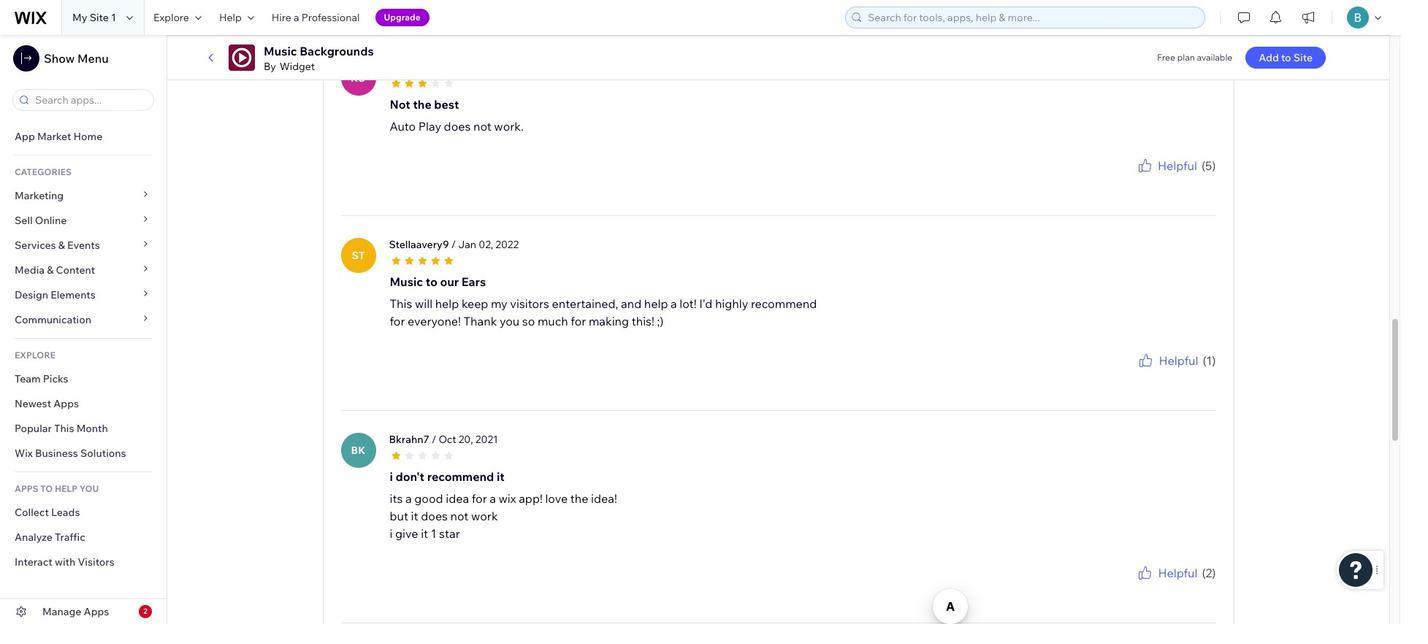 Task type: locate. For each thing, give the bounding box(es) containing it.
help up everyone!
[[435, 296, 459, 311]]

home
[[73, 130, 103, 143]]

communication link
[[0, 308, 167, 333]]

a right hire
[[294, 11, 299, 24]]

to left our
[[426, 275, 438, 289]]

0 vertical spatial helpful
[[1159, 158, 1198, 173]]

2 feedback from the top
[[1178, 370, 1217, 381]]

manage
[[42, 606, 81, 619]]

i'd
[[700, 296, 713, 311]]

1
[[111, 11, 116, 24], [431, 527, 437, 541]]

1 your from the top
[[1158, 174, 1176, 185]]

1 horizontal spatial apps
[[84, 606, 109, 619]]

/ left oct
[[432, 433, 437, 446]]

2 vertical spatial helpful button
[[1137, 565, 1198, 582]]

1 horizontal spatial /
[[452, 238, 456, 251]]

0 vertical spatial &
[[58, 239, 65, 252]]

help up ;)
[[645, 296, 668, 311]]

3 thank you for your feedback from the top
[[1101, 582, 1217, 593]]

Search apps... field
[[31, 90, 149, 110]]

1 horizontal spatial &
[[58, 239, 65, 252]]

music for music to our ears this will help keep my visitors entertained, and help a lot! i'd highly recommend for everyone! thank you so much for making this! ;)
[[390, 275, 423, 289]]

marketing link
[[0, 183, 167, 208]]

1 vertical spatial apps
[[84, 606, 109, 619]]

not
[[474, 119, 492, 133], [451, 509, 469, 524]]

music inside music to our ears this will help keep my visitors entertained, and help a lot! i'd highly recommend for everyone! thank you so much for making this! ;)
[[390, 275, 423, 289]]

0 horizontal spatial music
[[264, 44, 297, 58]]

1 vertical spatial &
[[47, 264, 54, 277]]

2021
[[476, 433, 498, 446]]

recommend up idea
[[427, 470, 494, 484]]

2 vertical spatial it
[[421, 527, 428, 541]]

not left work.
[[474, 119, 492, 133]]

thank you for your feedback for (5)
[[1101, 174, 1217, 185]]

app!
[[519, 492, 543, 506]]

0 horizontal spatial not
[[451, 509, 469, 524]]

1 horizontal spatial not
[[474, 119, 492, 133]]

0 vertical spatial does
[[444, 119, 471, 133]]

oct
[[439, 433, 457, 446]]

feedback down (5)
[[1178, 174, 1217, 185]]

2 vertical spatial helpful
[[1159, 566, 1198, 581]]

0 vertical spatial the
[[413, 97, 432, 112]]

collect
[[15, 507, 49, 520]]

1 vertical spatial helpful
[[1160, 354, 1199, 368]]

so
[[522, 314, 535, 329]]

1 vertical spatial thank you for your feedback
[[1101, 370, 1217, 381]]

helpful button for (2)
[[1137, 565, 1198, 582]]

0 horizontal spatial to
[[426, 275, 438, 289]]

plan
[[1178, 52, 1196, 63]]

2 thank you for your feedback from the top
[[1101, 370, 1217, 381]]

thank for (1)
[[1101, 370, 1126, 381]]

3 your from the top
[[1158, 582, 1176, 593]]

thank you for your feedback down (1)
[[1101, 370, 1217, 381]]

feedback down (2) at the bottom of page
[[1178, 582, 1217, 593]]

helpful left (2) at the bottom of page
[[1159, 566, 1198, 581]]

helpful for (2)
[[1159, 566, 1198, 581]]

1 horizontal spatial to
[[1282, 51, 1292, 64]]

analyze
[[15, 531, 53, 545]]

hire
[[272, 11, 292, 24]]

1 horizontal spatial help
[[645, 296, 668, 311]]

our
[[440, 275, 459, 289]]

your
[[1158, 174, 1176, 185], [1158, 370, 1176, 381], [1158, 582, 1176, 593]]

thank for (5)
[[1101, 174, 1126, 185]]

not inside i don't recommend it its a good idea for a wix app! love the idea! but it does not work i give it 1 star
[[451, 509, 469, 524]]

1 vertical spatial to
[[426, 275, 438, 289]]

0 vertical spatial site
[[90, 11, 109, 24]]

a inside hire a professional link
[[294, 11, 299, 24]]

1 horizontal spatial 1
[[431, 527, 437, 541]]

best
[[434, 97, 459, 112]]

0 horizontal spatial site
[[90, 11, 109, 24]]

1 vertical spatial does
[[421, 509, 448, 524]]

0 horizontal spatial this
[[54, 422, 74, 436]]

stellaavery9 / jan 02, 2022
[[389, 238, 519, 251]]

1 vertical spatial 1
[[431, 527, 437, 541]]

1 inside i don't recommend it its a good idea for a wix app! love the idea! but it does not work i give it 1 star
[[431, 527, 437, 541]]

0 vertical spatial apps
[[54, 398, 79, 411]]

1 vertical spatial your
[[1158, 370, 1176, 381]]

20,
[[459, 433, 473, 446]]

0 horizontal spatial apps
[[54, 398, 79, 411]]

helpful button
[[1137, 157, 1198, 174], [1138, 352, 1199, 370], [1137, 565, 1198, 582]]

0 horizontal spatial recommend
[[427, 470, 494, 484]]

you for (2)
[[1128, 582, 1143, 593]]

this left will at the top
[[390, 296, 413, 311]]

2022
[[496, 238, 519, 251]]

1 i from the top
[[390, 470, 393, 484]]

this inside music to our ears this will help keep my visitors entertained, and help a lot! i'd highly recommend for everyone! thank you so much for making this! ;)
[[390, 296, 413, 311]]

elements
[[51, 289, 96, 302]]

(5)
[[1202, 158, 1217, 173]]

i don't recommend it its a good idea for a wix app! love the idea! but it does not work i give it 1 star
[[390, 470, 618, 541]]

its
[[390, 492, 403, 506]]

thank for (2)
[[1101, 582, 1126, 593]]

(2)
[[1203, 566, 1217, 581]]

does down best
[[444, 119, 471, 133]]

app market home link
[[0, 124, 167, 149]]

music inside the 'music backgrounds by widget'
[[264, 44, 297, 58]]

2 i from the top
[[390, 527, 393, 541]]

0 vertical spatial recommend
[[751, 296, 817, 311]]

apps
[[15, 484, 38, 495]]

helpful for (1)
[[1160, 354, 1199, 368]]

much
[[538, 314, 568, 329]]

for
[[1145, 174, 1156, 185], [390, 314, 405, 329], [571, 314, 586, 329], [1145, 370, 1156, 381], [472, 492, 487, 506], [1145, 582, 1156, 593]]

helpful left (1)
[[1160, 354, 1199, 368]]

site
[[90, 11, 109, 24], [1294, 51, 1314, 64]]

not inside not the best auto play does not work.
[[474, 119, 492, 133]]

auto
[[390, 119, 416, 133]]

feedback for (1)
[[1178, 370, 1217, 381]]

apps for newest apps
[[54, 398, 79, 411]]

media
[[15, 264, 45, 277]]

0 horizontal spatial &
[[47, 264, 54, 277]]

1 vertical spatial site
[[1294, 51, 1314, 64]]

1 vertical spatial /
[[432, 433, 437, 446]]

0 horizontal spatial /
[[432, 433, 437, 446]]

sidebar element
[[0, 35, 167, 625]]

1 vertical spatial this
[[54, 422, 74, 436]]

play
[[419, 119, 442, 133]]

lot!
[[680, 296, 697, 311]]

i left 'give'
[[390, 527, 393, 541]]

0 vertical spatial thank you for your feedback
[[1101, 174, 1217, 185]]

not down idea
[[451, 509, 469, 524]]

this up wix business solutions
[[54, 422, 74, 436]]

i left don't
[[390, 470, 393, 484]]

helpful button for (5)
[[1137, 157, 1198, 174]]

you
[[1128, 174, 1143, 185], [500, 314, 520, 329], [1128, 370, 1143, 381], [1128, 582, 1143, 593]]

it right but
[[411, 509, 419, 524]]

visitors
[[510, 296, 550, 311]]

1 feedback from the top
[[1178, 174, 1217, 185]]

thank you for your feedback down (2) at the bottom of page
[[1101, 582, 1217, 593]]

a left the lot!
[[671, 296, 677, 311]]

to right add at the right top of the page
[[1282, 51, 1292, 64]]

1 left star
[[431, 527, 437, 541]]

explore
[[15, 350, 56, 361]]

hire a professional link
[[263, 0, 369, 35]]

/ left jan
[[452, 238, 456, 251]]

1 horizontal spatial site
[[1294, 51, 1314, 64]]

2 vertical spatial thank you for your feedback
[[1101, 582, 1217, 593]]

1 vertical spatial music
[[390, 275, 423, 289]]

thank you for your feedback down (5)
[[1101, 174, 1217, 185]]

0 vertical spatial /
[[452, 238, 456, 251]]

0 horizontal spatial 1
[[111, 11, 116, 24]]

helpful left (5)
[[1159, 158, 1198, 173]]

& right media
[[47, 264, 54, 277]]

0 horizontal spatial it
[[411, 509, 419, 524]]

it right 'give'
[[421, 527, 428, 541]]

the right not
[[413, 97, 432, 112]]

0 vertical spatial music
[[264, 44, 297, 58]]

1 vertical spatial not
[[451, 509, 469, 524]]

collect leads link
[[0, 501, 167, 526]]

i
[[390, 470, 393, 484], [390, 527, 393, 541]]

media & content link
[[0, 258, 167, 283]]

1 vertical spatial recommend
[[427, 470, 494, 484]]

popular this month link
[[0, 417, 167, 441]]

recommend inside i don't recommend it its a good idea for a wix app! love the idea! but it does not work i give it 1 star
[[427, 470, 494, 484]]

the
[[413, 97, 432, 112], [571, 492, 589, 506]]

0 horizontal spatial help
[[435, 296, 459, 311]]

does down the good
[[421, 509, 448, 524]]

helpful button left (1)
[[1138, 352, 1199, 370]]

categories
[[15, 167, 72, 178]]

2 vertical spatial your
[[1158, 582, 1176, 593]]

help button
[[210, 0, 263, 35]]

manage apps
[[42, 606, 109, 619]]

1 horizontal spatial this
[[390, 296, 413, 311]]

apps
[[54, 398, 79, 411], [84, 606, 109, 619]]

music up by
[[264, 44, 297, 58]]

to inside music to our ears this will help keep my visitors entertained, and help a lot! i'd highly recommend for everyone! thank you so much for making this! ;)
[[426, 275, 438, 289]]

1 horizontal spatial music
[[390, 275, 423, 289]]

available
[[1198, 52, 1233, 63]]

& left events
[[58, 239, 65, 252]]

app
[[15, 130, 35, 143]]

0 horizontal spatial the
[[413, 97, 432, 112]]

popular
[[15, 422, 52, 436]]

music up will at the top
[[390, 275, 423, 289]]

apps for manage apps
[[84, 606, 109, 619]]

1 horizontal spatial the
[[571, 492, 589, 506]]

site right my
[[90, 11, 109, 24]]

3 feedback from the top
[[1178, 582, 1217, 593]]

everyone!
[[408, 314, 461, 329]]

bkrahn7 / oct 20, 2021
[[389, 433, 498, 446]]

1 horizontal spatial recommend
[[751, 296, 817, 311]]

0 vertical spatial i
[[390, 470, 393, 484]]

2
[[143, 607, 148, 617]]

2 horizontal spatial it
[[497, 470, 505, 484]]

the inside i don't recommend it its a good idea for a wix app! love the idea! but it does not work i give it 1 star
[[571, 492, 589, 506]]

& for events
[[58, 239, 65, 252]]

1 horizontal spatial it
[[421, 527, 428, 541]]

market
[[37, 130, 71, 143]]

does inside not the best auto play does not work.
[[444, 119, 471, 133]]

to for add
[[1282, 51, 1292, 64]]

to inside "button"
[[1282, 51, 1292, 64]]

site inside "add to site" "button"
[[1294, 51, 1314, 64]]

show menu button
[[13, 45, 109, 72]]

0 vertical spatial to
[[1282, 51, 1292, 64]]

ears
[[462, 275, 486, 289]]

but
[[390, 509, 409, 524]]

don't
[[396, 470, 425, 484]]

to
[[1282, 51, 1292, 64], [426, 275, 438, 289]]

show
[[44, 51, 75, 66]]

1 vertical spatial feedback
[[1178, 370, 1217, 381]]

1 vertical spatial the
[[571, 492, 589, 506]]

apps right manage
[[84, 606, 109, 619]]

0 vertical spatial 1
[[111, 11, 116, 24]]

recommend right highly
[[751, 296, 817, 311]]

upgrade
[[384, 12, 421, 23]]

1 vertical spatial helpful button
[[1138, 352, 1199, 370]]

apps up popular this month
[[54, 398, 79, 411]]

konzertreihe-
[[389, 60, 454, 74]]

0 vertical spatial helpful button
[[1137, 157, 1198, 174]]

interact
[[15, 556, 52, 569]]

0 vertical spatial not
[[474, 119, 492, 133]]

1 right my
[[111, 11, 116, 24]]

helpful button left (5)
[[1137, 157, 1198, 174]]

/ for our
[[452, 238, 456, 251]]

feedback down (1)
[[1178, 370, 1217, 381]]

it up wix
[[497, 470, 505, 484]]

site right add at the right top of the page
[[1294, 51, 1314, 64]]

konzertreihe-tannenh
[[389, 60, 494, 74]]

2 vertical spatial feedback
[[1178, 582, 1217, 593]]

1 thank you for your feedback from the top
[[1101, 174, 1217, 185]]

feedback for (2)
[[1178, 582, 1217, 593]]

with
[[55, 556, 76, 569]]

1 vertical spatial i
[[390, 527, 393, 541]]

helpful button left (2) at the bottom of page
[[1137, 565, 1198, 582]]

0 vertical spatial this
[[390, 296, 413, 311]]

2 your from the top
[[1158, 370, 1176, 381]]

the right love
[[571, 492, 589, 506]]

analyze traffic
[[15, 531, 85, 545]]

recommend
[[751, 296, 817, 311], [427, 470, 494, 484]]

0 vertical spatial your
[[1158, 174, 1176, 185]]

0 vertical spatial feedback
[[1178, 174, 1217, 185]]

thank you for your feedback
[[1101, 174, 1217, 185], [1101, 370, 1217, 381], [1101, 582, 1217, 593]]



Task type: describe. For each thing, give the bounding box(es) containing it.
services
[[15, 239, 56, 252]]

communication
[[15, 314, 94, 327]]

give
[[395, 527, 419, 541]]

1 help from the left
[[435, 296, 459, 311]]

idea
[[446, 492, 469, 506]]

bk
[[351, 444, 366, 457]]

the inside not the best auto play does not work.
[[413, 97, 432, 112]]

services & events
[[15, 239, 100, 252]]

a left wix
[[490, 492, 496, 506]]

menu
[[77, 51, 109, 66]]

explore
[[153, 11, 189, 24]]

team picks link
[[0, 367, 167, 392]]

apps to help you
[[15, 484, 99, 495]]

design
[[15, 289, 48, 302]]

newest
[[15, 398, 51, 411]]

design elements
[[15, 289, 96, 302]]

show menu
[[44, 51, 109, 66]]

add to site button
[[1246, 47, 1327, 69]]

1 vertical spatial it
[[411, 509, 419, 524]]

Search for tools, apps, help & more... field
[[864, 7, 1201, 28]]

team picks
[[15, 373, 68, 386]]

upgrade button
[[375, 9, 430, 26]]

keep
[[462, 296, 489, 311]]

add
[[1260, 51, 1280, 64]]

sell online
[[15, 214, 67, 227]]

thank inside music to our ears this will help keep my visitors entertained, and help a lot! i'd highly recommend for everyone! thank you so much for making this! ;)
[[464, 314, 497, 329]]

helpful button for (1)
[[1138, 352, 1199, 370]]

marketing
[[15, 189, 64, 202]]

ko
[[351, 71, 366, 85]]

music to our ears this will help keep my visitors entertained, and help a lot! i'd highly recommend for everyone! thank you so much for making this! ;)
[[390, 275, 817, 329]]

to for music
[[426, 275, 438, 289]]

will
[[415, 296, 433, 311]]

you
[[79, 484, 99, 495]]

you inside music to our ears this will help keep my visitors entertained, and help a lot! i'd highly recommend for everyone! thank you so much for making this! ;)
[[500, 314, 520, 329]]

my
[[491, 296, 508, 311]]

backgrounds
[[300, 44, 374, 58]]

thank you for your feedback for (1)
[[1101, 370, 1217, 381]]

your for (1)
[[1158, 370, 1176, 381]]

thank you for your feedback for (2)
[[1101, 582, 1217, 593]]

idea!
[[591, 492, 618, 506]]

for inside i don't recommend it its a good idea for a wix app! love the idea! but it does not work i give it 1 star
[[472, 492, 487, 506]]

professional
[[302, 11, 360, 24]]

a right its
[[406, 492, 412, 506]]

events
[[67, 239, 100, 252]]

you for (5)
[[1128, 174, 1143, 185]]

newest apps link
[[0, 392, 167, 417]]

your for (2)
[[1158, 582, 1176, 593]]

tannenh
[[454, 60, 494, 74]]

good
[[415, 492, 443, 506]]

/ for recommend
[[432, 433, 437, 446]]

traffic
[[55, 531, 85, 545]]

love
[[546, 492, 568, 506]]

(1)
[[1203, 354, 1217, 368]]

to
[[40, 484, 53, 495]]

bkrahn7
[[389, 433, 430, 446]]

entertained,
[[552, 296, 619, 311]]

you for (1)
[[1128, 370, 1143, 381]]

add to site
[[1260, 51, 1314, 64]]

not
[[390, 97, 411, 112]]

solutions
[[80, 447, 126, 461]]

wix business solutions link
[[0, 441, 167, 466]]

feedback for (5)
[[1178, 174, 1217, 185]]

team
[[15, 373, 41, 386]]

newest apps
[[15, 398, 79, 411]]

music backgrounds logo image
[[229, 45, 255, 71]]

;)
[[657, 314, 664, 329]]

helpful for (5)
[[1159, 158, 1198, 173]]

wix
[[15, 447, 33, 461]]

picks
[[43, 373, 68, 386]]

my
[[72, 11, 87, 24]]

popular this month
[[15, 422, 108, 436]]

st
[[352, 249, 365, 262]]

music for music backgrounds by widget
[[264, 44, 297, 58]]

free plan available
[[1158, 52, 1233, 63]]

analyze traffic link
[[0, 526, 167, 550]]

work.
[[494, 119, 524, 133]]

this inside sidebar element
[[54, 422, 74, 436]]

work
[[471, 509, 498, 524]]

making
[[589, 314, 629, 329]]

0 vertical spatial it
[[497, 470, 505, 484]]

does inside i don't recommend it its a good idea for a wix app! love the idea! but it does not work i give it 1 star
[[421, 509, 448, 524]]

sell
[[15, 214, 33, 227]]

2 help from the left
[[645, 296, 668, 311]]

your for (5)
[[1158, 174, 1176, 185]]

highly
[[716, 296, 749, 311]]

wix business solutions
[[15, 447, 126, 461]]

recommend inside music to our ears this will help keep my visitors entertained, and help a lot! i'd highly recommend for everyone! thank you so much for making this! ;)
[[751, 296, 817, 311]]

help
[[219, 11, 242, 24]]

a inside music to our ears this will help keep my visitors entertained, and help a lot! i'd highly recommend for everyone! thank you so much for making this! ;)
[[671, 296, 677, 311]]

month
[[76, 422, 108, 436]]

my site 1
[[72, 11, 116, 24]]

collect leads
[[15, 507, 80, 520]]

by
[[264, 60, 276, 73]]

leads
[[51, 507, 80, 520]]

& for content
[[47, 264, 54, 277]]

wix
[[499, 492, 516, 506]]



Task type: vqa. For each thing, say whether or not it's contained in the screenshot.
the bottommost "thank you for your feedback"
yes



